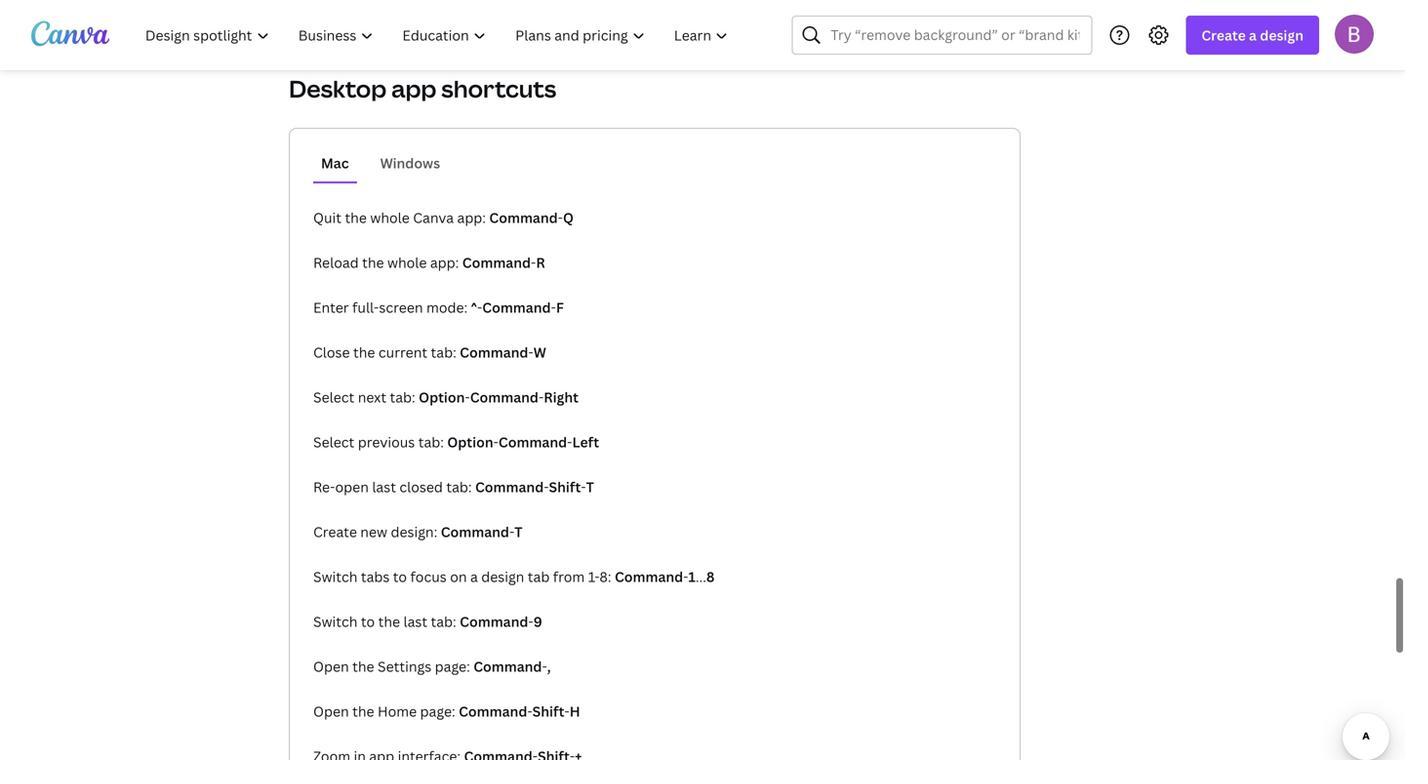 Task type: vqa. For each thing, say whether or not it's contained in the screenshot.


Task type: describe. For each thing, give the bounding box(es) containing it.
close
[[313, 343, 350, 362]]

enter full-screen mode: ^ - command - f
[[313, 298, 564, 317]]

current
[[379, 343, 428, 362]]

1 vertical spatial design
[[481, 568, 524, 586]]

open the home page: command - shift - h
[[313, 702, 580, 721]]

8
[[707, 568, 715, 586]]

quit the whole canva app: command - q
[[313, 208, 574, 227]]

closed
[[400, 478, 443, 496]]

r
[[536, 253, 545, 272]]

app
[[391, 73, 437, 104]]

page: for home
[[420, 702, 455, 721]]

left
[[572, 433, 599, 451]]

command down select previous tab: option - command - left
[[475, 478, 544, 496]]

right
[[544, 388, 579, 406]]

re-
[[313, 478, 335, 496]]

open the settings page: command - ,
[[313, 657, 551, 676]]

create a design button
[[1186, 16, 1319, 55]]

command right the ^
[[482, 298, 551, 317]]

canva
[[413, 208, 454, 227]]

^
[[471, 298, 477, 317]]

settings
[[378, 657, 432, 676]]

the for close the current tab:
[[353, 343, 375, 362]]

page: for settings
[[435, 657, 470, 676]]

command left ,
[[474, 657, 542, 676]]

new
[[360, 523, 387, 541]]

0 horizontal spatial a
[[470, 568, 478, 586]]

the for quit the whole canva app:
[[345, 208, 367, 227]]

the for reload the whole app:
[[362, 253, 384, 272]]

option for select next tab:
[[419, 388, 465, 406]]

8:
[[600, 568, 611, 586]]

tab: up open the settings page: command - ,
[[431, 612, 456, 631]]

desktop
[[289, 73, 387, 104]]

command left 1
[[615, 568, 683, 586]]

9
[[534, 612, 542, 631]]

design inside dropdown button
[[1260, 26, 1304, 44]]

h
[[570, 702, 580, 721]]

command left 9
[[460, 612, 528, 631]]

previous
[[358, 433, 415, 451]]

command left the left
[[499, 433, 567, 451]]

switch for switch to the last tab: command - 9
[[313, 612, 358, 631]]

desktop app shortcuts
[[289, 73, 556, 104]]

tabs
[[361, 568, 390, 586]]

windows button
[[372, 144, 448, 182]]

command down open the settings page: command - ,
[[459, 702, 527, 721]]

reload
[[313, 253, 359, 272]]

option for select previous tab:
[[447, 433, 493, 451]]

switch to the last tab: command - 9
[[313, 612, 542, 631]]

1 horizontal spatial last
[[404, 612, 428, 631]]

create for create a design
[[1202, 26, 1246, 44]]

Try "remove background" or "brand kit" search field
[[831, 17, 1080, 54]]

create a design
[[1202, 26, 1304, 44]]

the for open the settings page:
[[352, 657, 374, 676]]

close the current tab: command - w
[[313, 343, 546, 362]]

next
[[358, 388, 387, 406]]

full-
[[352, 298, 379, 317]]

focus
[[410, 568, 447, 586]]

1 vertical spatial t
[[515, 523, 523, 541]]

,
[[547, 657, 551, 676]]

tab: right previous
[[418, 433, 444, 451]]

open
[[335, 478, 369, 496]]



Task type: locate. For each thing, give the bounding box(es) containing it.
1 vertical spatial option
[[447, 433, 493, 451]]

2 open from the top
[[313, 702, 349, 721]]

open
[[313, 657, 349, 676], [313, 702, 349, 721]]

home
[[378, 702, 417, 721]]

windows
[[380, 154, 440, 172]]

select for select previous tab:
[[313, 433, 355, 451]]

the down tabs
[[378, 612, 400, 631]]

create
[[1202, 26, 1246, 44], [313, 523, 357, 541]]

t up switch tabs to focus on a design tab from 1-8: command - 1 ... 8 on the bottom of the page
[[515, 523, 523, 541]]

to down tabs
[[361, 612, 375, 631]]

mode:
[[426, 298, 468, 317]]

1 open from the top
[[313, 657, 349, 676]]

1 horizontal spatial t
[[586, 478, 594, 496]]

whole for app:
[[387, 253, 427, 272]]

option up re-open last closed tab: command - shift - t on the bottom left
[[447, 433, 493, 451]]

f
[[556, 298, 564, 317]]

0 vertical spatial to
[[393, 568, 407, 586]]

reload the whole app: command - r
[[313, 253, 545, 272]]

command left w
[[460, 343, 528, 362]]

last up settings
[[404, 612, 428, 631]]

1 horizontal spatial to
[[393, 568, 407, 586]]

switch for switch tabs to focus on a design tab from 1-8: command - 1 ... 8
[[313, 568, 358, 586]]

0 horizontal spatial create
[[313, 523, 357, 541]]

1 vertical spatial to
[[361, 612, 375, 631]]

switch
[[313, 568, 358, 586], [313, 612, 358, 631]]

0 vertical spatial last
[[372, 478, 396, 496]]

0 vertical spatial open
[[313, 657, 349, 676]]

re-open last closed tab: command - shift - t
[[313, 478, 594, 496]]

1 horizontal spatial a
[[1249, 26, 1257, 44]]

-
[[558, 208, 563, 227], [531, 253, 536, 272], [477, 298, 482, 317], [551, 298, 556, 317], [528, 343, 534, 362], [465, 388, 470, 406], [539, 388, 544, 406], [493, 433, 499, 451], [567, 433, 572, 451], [544, 478, 549, 496], [581, 478, 586, 496], [509, 523, 515, 541], [683, 568, 688, 586], [528, 612, 534, 631], [542, 657, 547, 676], [527, 702, 533, 721], [564, 702, 570, 721]]

select left next
[[313, 388, 355, 406]]

0 vertical spatial switch
[[313, 568, 358, 586]]

select next tab: option - command - right
[[313, 388, 579, 406]]

whole left the canva at the left top of the page
[[370, 208, 410, 227]]

design:
[[391, 523, 438, 541]]

0 vertical spatial create
[[1202, 26, 1246, 44]]

the
[[345, 208, 367, 227], [362, 253, 384, 272], [353, 343, 375, 362], [378, 612, 400, 631], [352, 657, 374, 676], [352, 702, 374, 721]]

bob builder image
[[1335, 14, 1374, 53]]

to right tabs
[[393, 568, 407, 586]]

1
[[688, 568, 696, 586]]

shift left h
[[533, 702, 564, 721]]

0 horizontal spatial design
[[481, 568, 524, 586]]

page:
[[435, 657, 470, 676], [420, 702, 455, 721]]

whole
[[370, 208, 410, 227], [387, 253, 427, 272]]

0 horizontal spatial last
[[372, 478, 396, 496]]

1 vertical spatial app:
[[430, 253, 459, 272]]

1 select from the top
[[313, 388, 355, 406]]

page: right home
[[420, 702, 455, 721]]

1 vertical spatial switch
[[313, 612, 358, 631]]

the left home
[[352, 702, 374, 721]]

to
[[393, 568, 407, 586], [361, 612, 375, 631]]

t
[[586, 478, 594, 496], [515, 523, 523, 541]]

a inside dropdown button
[[1249, 26, 1257, 44]]

0 vertical spatial select
[[313, 388, 355, 406]]

create for create new design: command - t
[[313, 523, 357, 541]]

1 vertical spatial a
[[470, 568, 478, 586]]

open for open the settings page: command - ,
[[313, 657, 349, 676]]

design
[[1260, 26, 1304, 44], [481, 568, 524, 586]]

tab: right closed
[[446, 478, 472, 496]]

last right open
[[372, 478, 396, 496]]

app: right the canva at the left top of the page
[[457, 208, 486, 227]]

a
[[1249, 26, 1257, 44], [470, 568, 478, 586]]

...
[[696, 568, 707, 586]]

command left q in the left of the page
[[489, 208, 558, 227]]

select previous tab: option - command - left
[[313, 433, 599, 451]]

w
[[534, 343, 546, 362]]

quit
[[313, 208, 342, 227]]

q
[[563, 208, 574, 227]]

from
[[553, 568, 585, 586]]

t down the left
[[586, 478, 594, 496]]

command left "right"
[[470, 388, 539, 406]]

app: down quit the whole canva app: command - q
[[430, 253, 459, 272]]

0 vertical spatial t
[[586, 478, 594, 496]]

screen
[[379, 298, 423, 317]]

shortcuts
[[441, 73, 556, 104]]

app:
[[457, 208, 486, 227], [430, 253, 459, 272]]

whole for canva
[[370, 208, 410, 227]]

last
[[372, 478, 396, 496], [404, 612, 428, 631]]

option
[[419, 388, 465, 406], [447, 433, 493, 451]]

open left settings
[[313, 657, 349, 676]]

design left tab
[[481, 568, 524, 586]]

1 vertical spatial whole
[[387, 253, 427, 272]]

enter
[[313, 298, 349, 317]]

1 vertical spatial select
[[313, 433, 355, 451]]

2 select from the top
[[313, 433, 355, 451]]

1 vertical spatial open
[[313, 702, 349, 721]]

on
[[450, 568, 467, 586]]

tab: right current
[[431, 343, 456, 362]]

0 vertical spatial app:
[[457, 208, 486, 227]]

0 vertical spatial a
[[1249, 26, 1257, 44]]

command
[[489, 208, 558, 227], [462, 253, 531, 272], [482, 298, 551, 317], [460, 343, 528, 362], [470, 388, 539, 406], [499, 433, 567, 451], [475, 478, 544, 496], [441, 523, 509, 541], [615, 568, 683, 586], [460, 612, 528, 631], [474, 657, 542, 676], [459, 702, 527, 721]]

select for select next tab:
[[313, 388, 355, 406]]

the left settings
[[352, 657, 374, 676]]

mac button
[[313, 144, 357, 182]]

the right reload
[[362, 253, 384, 272]]

tab
[[528, 568, 550, 586]]

0 vertical spatial shift
[[549, 478, 581, 496]]

whole up 'screen'
[[387, 253, 427, 272]]

0 horizontal spatial t
[[515, 523, 523, 541]]

1 horizontal spatial create
[[1202, 26, 1246, 44]]

page: up open the home page: command - shift - h
[[435, 657, 470, 676]]

option down close the current tab: command - w
[[419, 388, 465, 406]]

command up the on
[[441, 523, 509, 541]]

0 vertical spatial whole
[[370, 208, 410, 227]]

tab:
[[431, 343, 456, 362], [390, 388, 415, 406], [418, 433, 444, 451], [446, 478, 472, 496], [431, 612, 456, 631]]

1 horizontal spatial design
[[1260, 26, 1304, 44]]

1-
[[588, 568, 600, 586]]

1 vertical spatial page:
[[420, 702, 455, 721]]

1 vertical spatial last
[[404, 612, 428, 631]]

shift
[[549, 478, 581, 496], [533, 702, 564, 721]]

open left home
[[313, 702, 349, 721]]

design left bob builder "icon"
[[1260, 26, 1304, 44]]

1 vertical spatial create
[[313, 523, 357, 541]]

0 vertical spatial option
[[419, 388, 465, 406]]

select up the re-
[[313, 433, 355, 451]]

top level navigation element
[[133, 16, 745, 55]]

the right close
[[353, 343, 375, 362]]

shift down the left
[[549, 478, 581, 496]]

mac
[[321, 154, 349, 172]]

open for open the home page: command - shift - h
[[313, 702, 349, 721]]

2 switch from the top
[[313, 612, 358, 631]]

0 vertical spatial page:
[[435, 657, 470, 676]]

create new design: command - t
[[313, 523, 523, 541]]

1 switch from the top
[[313, 568, 358, 586]]

0 vertical spatial design
[[1260, 26, 1304, 44]]

the right quit
[[345, 208, 367, 227]]

select
[[313, 388, 355, 406], [313, 433, 355, 451]]

1 vertical spatial shift
[[533, 702, 564, 721]]

create inside dropdown button
[[1202, 26, 1246, 44]]

command left r
[[462, 253, 531, 272]]

switch tabs to focus on a design tab from 1-8: command - 1 ... 8
[[313, 568, 715, 586]]

0 horizontal spatial to
[[361, 612, 375, 631]]

tab: right next
[[390, 388, 415, 406]]



